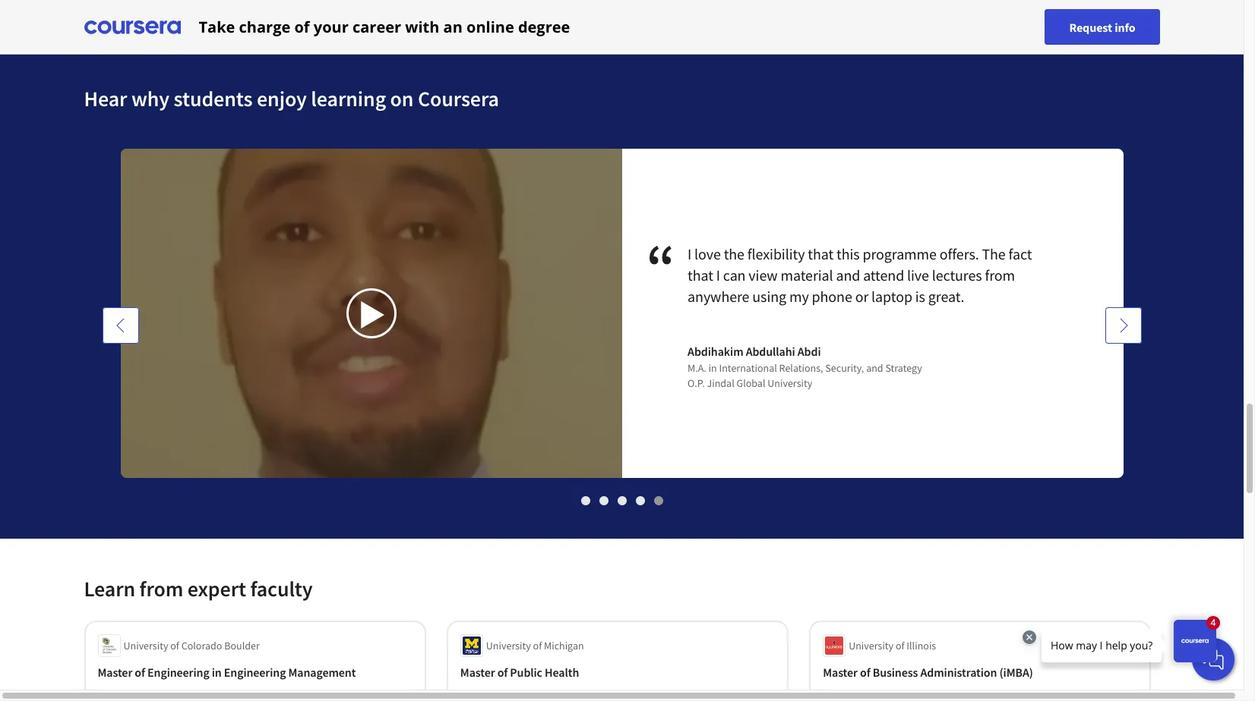 Task type: vqa. For each thing, say whether or not it's contained in the screenshot.
(iMBA)
yes



Task type: describe. For each thing, give the bounding box(es) containing it.
master of public health link
[[460, 664, 775, 682]]

administration
[[920, 666, 997, 681]]

health
[[545, 666, 579, 681]]

in inside abdihakim abdullahi abdi m.a. in international relations, security, and strategy o.p. jindal global university
[[709, 362, 717, 375]]

live
[[907, 266, 929, 285]]

abdi
[[797, 344, 821, 359]]

career
[[352, 16, 401, 37]]

lectures
[[932, 266, 982, 285]]

"
[[646, 228, 688, 305]]

and inside i love the flexibility that this programme offers. the fact that i can view material and attend live lectures from anywhere using my phone or laptop is great.
[[836, 266, 860, 285]]

the
[[724, 245, 744, 264]]

learn from expert faculty
[[84, 576, 313, 603]]

students
[[174, 85, 253, 112]]

offers.
[[940, 245, 979, 264]]

0 horizontal spatial that
[[688, 266, 713, 285]]

university inside abdihakim abdullahi abdi m.a. in international relations, security, and strategy o.p. jindal global university
[[768, 377, 812, 390]]

university for master of engineering in engineering management
[[123, 640, 168, 653]]

expert
[[187, 576, 246, 603]]

take charge of your career with an online degree
[[199, 16, 570, 37]]

relations,
[[779, 362, 823, 375]]

1 horizontal spatial that
[[808, 245, 833, 264]]

university of illinois
[[849, 640, 936, 653]]

i love the flexibility that this programme offers. the fact that i can view material and attend live lectures from anywhere using my phone or laptop is great.
[[688, 245, 1032, 306]]

using
[[752, 287, 786, 306]]

info
[[1115, 19, 1135, 35]]

an
[[443, 16, 463, 37]]

master for master of public health
[[460, 666, 495, 681]]

abdihakim
[[688, 344, 743, 359]]

1 engineering from the left
[[147, 666, 209, 681]]

university for master of business administration (imba)
[[849, 640, 894, 653]]

1 vertical spatial in
[[212, 666, 222, 681]]

management
[[288, 666, 356, 681]]

master for master of business administration (imba)
[[823, 666, 858, 681]]

is
[[915, 287, 925, 306]]

enjoy
[[257, 85, 307, 112]]

this
[[836, 245, 860, 264]]

love
[[694, 245, 721, 264]]

hear
[[84, 85, 127, 112]]

colorado
[[181, 640, 222, 653]]

master of business administration (imba) link
[[823, 664, 1137, 682]]

master of engineering in engineering management link
[[98, 664, 412, 682]]

learn
[[84, 576, 135, 603]]

next testimonial element
[[1105, 308, 1141, 702]]

chat with us image
[[1201, 648, 1225, 672]]

(imba)
[[999, 666, 1033, 681]]

on
[[390, 85, 414, 112]]

filled play image
[[359, 302, 386, 329]]

jindal
[[707, 377, 734, 390]]

my
[[789, 287, 809, 306]]

take
[[199, 16, 235, 37]]

fact
[[1009, 245, 1032, 264]]

flexibility
[[747, 245, 805, 264]]

coursera image
[[84, 15, 180, 39]]

business
[[873, 666, 918, 681]]

charge
[[239, 16, 290, 37]]

abdullahi
[[746, 344, 795, 359]]

why
[[131, 85, 169, 112]]

of for master of engineering in engineering management
[[135, 666, 145, 681]]

with
[[405, 16, 439, 37]]

material
[[781, 266, 833, 285]]

online
[[466, 16, 514, 37]]

university of michigan
[[486, 640, 584, 653]]

previous testimonial element
[[102, 308, 139, 702]]

previous image
[[113, 318, 128, 334]]

hear why students enjoy learning on coursera
[[84, 85, 499, 112]]

university of colorado boulder
[[123, 640, 260, 653]]

and inside abdihakim abdullahi abdi m.a. in international relations, security, and strategy o.p. jindal global university
[[866, 362, 883, 375]]



Task type: locate. For each thing, give the bounding box(es) containing it.
i
[[688, 245, 692, 264], [716, 266, 720, 285]]

2 engineering from the left
[[224, 666, 286, 681]]

engineering
[[147, 666, 209, 681], [224, 666, 286, 681]]

coursera
[[418, 85, 499, 112]]

request
[[1069, 19, 1112, 35]]

university down relations, at right bottom
[[768, 377, 812, 390]]

and down this
[[836, 266, 860, 285]]

view
[[749, 266, 778, 285]]

1 horizontal spatial and
[[866, 362, 883, 375]]

from down 'the'
[[985, 266, 1015, 285]]

master of public health
[[460, 666, 579, 681]]

of for university of colorado boulder
[[170, 640, 179, 653]]

faculty
[[250, 576, 313, 603]]

1 horizontal spatial engineering
[[224, 666, 286, 681]]

1 horizontal spatial master
[[460, 666, 495, 681]]

from inside i love the flexibility that this programme offers. the fact that i can view material and attend live lectures from anywhere using my phone or laptop is great.
[[985, 266, 1015, 285]]

of for master of public health
[[497, 666, 508, 681]]

master for master of engineering in engineering management
[[98, 666, 132, 681]]

1 vertical spatial from
[[139, 576, 183, 603]]

0 vertical spatial from
[[985, 266, 1015, 285]]

1 master from the left
[[98, 666, 132, 681]]

or
[[855, 287, 869, 306]]

boulder
[[224, 640, 260, 653]]

laptop
[[871, 287, 912, 306]]

engineering down boulder
[[224, 666, 286, 681]]

of for master of business administration (imba)
[[860, 666, 870, 681]]

illinois
[[907, 640, 936, 653]]

1 vertical spatial and
[[866, 362, 883, 375]]

request info
[[1069, 19, 1135, 35]]

master of business administration (imba)
[[823, 666, 1033, 681]]

2 master from the left
[[460, 666, 495, 681]]

university
[[768, 377, 812, 390], [123, 640, 168, 653], [486, 640, 531, 653], [849, 640, 894, 653]]

that down love
[[688, 266, 713, 285]]

2 horizontal spatial master
[[823, 666, 858, 681]]

attend
[[863, 266, 904, 285]]

of down university of colorado boulder
[[135, 666, 145, 681]]

o.p.
[[688, 377, 705, 390]]

slides element
[[84, 493, 1160, 509]]

public
[[510, 666, 542, 681]]

1 horizontal spatial in
[[709, 362, 717, 375]]

of left business
[[860, 666, 870, 681]]

0 horizontal spatial i
[[688, 245, 692, 264]]

university left the colorado in the left of the page
[[123, 640, 168, 653]]

of left michigan
[[533, 640, 542, 653]]

can
[[723, 266, 746, 285]]

0 horizontal spatial and
[[836, 266, 860, 285]]

i left love
[[688, 245, 692, 264]]

i left can
[[716, 266, 720, 285]]

international
[[719, 362, 777, 375]]

security,
[[825, 362, 864, 375]]

of for university of michigan
[[533, 640, 542, 653]]

michigan
[[544, 640, 584, 653]]

university up business
[[849, 640, 894, 653]]

of for university of illinois
[[896, 640, 904, 653]]

global
[[737, 377, 765, 390]]

that
[[808, 245, 833, 264], [688, 266, 713, 285]]

master
[[98, 666, 132, 681], [460, 666, 495, 681], [823, 666, 858, 681]]

your
[[314, 16, 349, 37]]

of left your
[[294, 16, 310, 37]]

0 horizontal spatial engineering
[[147, 666, 209, 681]]

from right learn
[[139, 576, 183, 603]]

in
[[709, 362, 717, 375], [212, 666, 222, 681]]

0 horizontal spatial in
[[212, 666, 222, 681]]

great.
[[928, 287, 964, 306]]

0 horizontal spatial from
[[139, 576, 183, 603]]

1 horizontal spatial from
[[985, 266, 1015, 285]]

0 vertical spatial that
[[808, 245, 833, 264]]

master of engineering in engineering management
[[98, 666, 356, 681]]

learning
[[311, 85, 386, 112]]

and left strategy
[[866, 362, 883, 375]]

3 master from the left
[[823, 666, 858, 681]]

from
[[985, 266, 1015, 285], [139, 576, 183, 603]]

0 vertical spatial in
[[709, 362, 717, 375]]

of
[[294, 16, 310, 37], [170, 640, 179, 653], [533, 640, 542, 653], [896, 640, 904, 653], [135, 666, 145, 681], [497, 666, 508, 681], [860, 666, 870, 681]]

phone
[[812, 287, 852, 306]]

m.a.
[[688, 362, 706, 375]]

university for master of public health
[[486, 640, 531, 653]]

strategy
[[885, 362, 922, 375]]

1 vertical spatial i
[[716, 266, 720, 285]]

0 vertical spatial and
[[836, 266, 860, 285]]

request info button
[[1045, 9, 1160, 45]]

abdihakim abdullahi abdi m.a. in international relations, security, and strategy o.p. jindal global university
[[688, 344, 922, 390]]

0 vertical spatial i
[[688, 245, 692, 264]]

of left public
[[497, 666, 508, 681]]

university up 'master of public health'
[[486, 640, 531, 653]]

the
[[982, 245, 1006, 264]]

next image
[[1116, 318, 1131, 334]]

that up material
[[808, 245, 833, 264]]

in down the colorado in the left of the page
[[212, 666, 222, 681]]

0 horizontal spatial master
[[98, 666, 132, 681]]

1 horizontal spatial i
[[716, 266, 720, 285]]

1 vertical spatial that
[[688, 266, 713, 285]]

of left illinois
[[896, 640, 904, 653]]

engineering down university of colorado boulder
[[147, 666, 209, 681]]

and
[[836, 266, 860, 285], [866, 362, 883, 375]]

anywhere
[[688, 287, 749, 306]]

of left the colorado in the left of the page
[[170, 640, 179, 653]]

programme
[[863, 245, 937, 264]]

in right m.a.
[[709, 362, 717, 375]]

degree
[[518, 16, 570, 37]]



